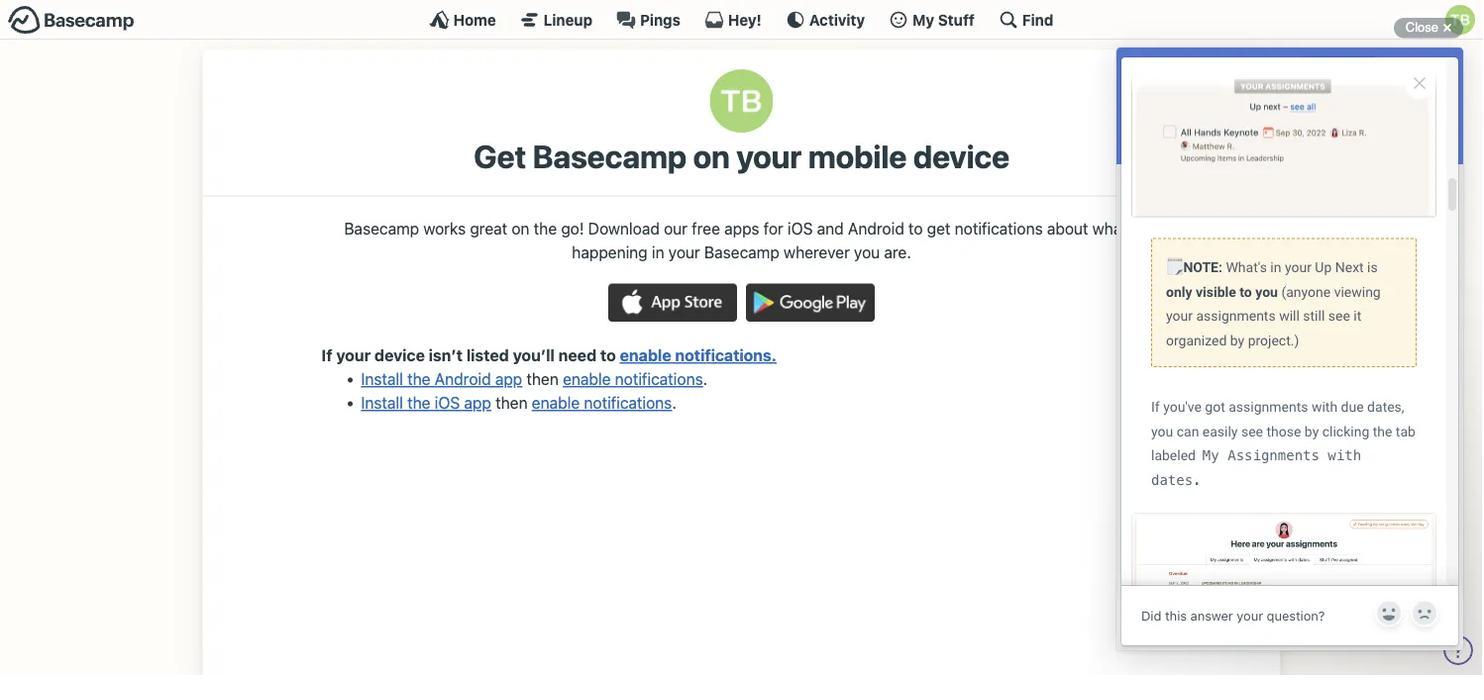 Task type: describe. For each thing, give the bounding box(es) containing it.
mobile
[[808, 138, 907, 175]]

are.
[[884, 243, 911, 262]]

free
[[692, 219, 720, 238]]

1 vertical spatial the
[[407, 370, 431, 389]]

activity link
[[786, 10, 865, 30]]

works
[[423, 219, 466, 238]]

notifications.
[[675, 346, 777, 365]]

activity
[[809, 11, 865, 28]]

wherever
[[784, 243, 850, 262]]

apps
[[724, 219, 760, 238]]

your inside "if your device isn't listed you'll need to enable notifications. install the android app then enable notifications . install the ios app then enable notifications ."
[[336, 346, 371, 365]]

find
[[1023, 11, 1054, 28]]

lineup
[[544, 11, 593, 28]]

android inside basecamp works great on the go! download our free apps for ios and android to get notifications about what's happening in your basecamp wherever you are.
[[848, 219, 905, 238]]

and
[[817, 219, 844, 238]]

download on the app store image
[[608, 284, 737, 322]]

notifications for .
[[615, 370, 703, 389]]

go!
[[561, 219, 584, 238]]

ios inside basecamp works great on the go! download our free apps for ios and android to get notifications about what's happening in your basecamp wherever you are.
[[788, 219, 813, 238]]

2 vertical spatial basecamp
[[704, 243, 780, 262]]

enable notifications link for install the ios app
[[532, 394, 672, 413]]

main element
[[0, 0, 1483, 40]]

cross small image
[[1436, 16, 1460, 40]]

you'll
[[513, 346, 555, 365]]

our
[[664, 219, 688, 238]]

get
[[927, 219, 951, 238]]

happening
[[572, 243, 648, 262]]

close
[[1406, 20, 1439, 35]]

great
[[470, 219, 508, 238]]

hey! button
[[704, 10, 762, 30]]

lineup link
[[520, 10, 593, 30]]

0 vertical spatial then
[[527, 370, 559, 389]]

notifications for about
[[955, 219, 1043, 238]]

2 vertical spatial notifications
[[584, 394, 672, 413]]

1 vertical spatial enable
[[563, 370, 611, 389]]

0 horizontal spatial basecamp
[[344, 219, 419, 238]]

get
[[474, 138, 526, 175]]

home link
[[430, 10, 496, 30]]

stuff
[[938, 11, 975, 28]]

my stuff button
[[889, 10, 975, 30]]

enable notifications. link
[[620, 346, 777, 365]]

switch accounts image
[[8, 5, 135, 36]]

1 horizontal spatial on
[[693, 138, 730, 175]]

if your device isn't listed you'll need to enable notifications. install the android app then enable notifications . install the ios app then enable notifications .
[[322, 346, 777, 413]]

tim burton image
[[710, 69, 773, 133]]

1 install from the top
[[361, 370, 403, 389]]

0 vertical spatial enable
[[620, 346, 671, 365]]

2 vertical spatial enable
[[532, 394, 580, 413]]

get basecamp on your mobile device
[[474, 138, 1010, 175]]

1 horizontal spatial basecamp
[[533, 138, 687, 175]]

0 vertical spatial .
[[703, 370, 708, 389]]



Task type: locate. For each thing, give the bounding box(es) containing it.
need
[[559, 346, 597, 365]]

install
[[361, 370, 403, 389], [361, 394, 403, 413]]

device
[[913, 138, 1010, 175], [375, 346, 425, 365]]

0 horizontal spatial device
[[375, 346, 425, 365]]

you
[[854, 243, 880, 262]]

0 horizontal spatial android
[[435, 370, 491, 389]]

to right need
[[600, 346, 616, 365]]

1 horizontal spatial android
[[848, 219, 905, 238]]

2 install from the top
[[361, 394, 403, 413]]

android up the you
[[848, 219, 905, 238]]

my
[[913, 11, 935, 28]]

0 vertical spatial basecamp
[[533, 138, 687, 175]]

find button
[[999, 10, 1054, 30]]

notifications inside basecamp works great on the go! download our free apps for ios and android to get notifications about what's happening in your basecamp wherever you are.
[[955, 219, 1043, 238]]

the up install the ios app link
[[407, 370, 431, 389]]

pings
[[640, 11, 681, 28]]

1 horizontal spatial ios
[[788, 219, 813, 238]]

.
[[703, 370, 708, 389], [672, 394, 677, 413]]

install up install the ios app link
[[361, 370, 403, 389]]

1 vertical spatial install
[[361, 394, 403, 413]]

your right if
[[336, 346, 371, 365]]

the down install the android app link
[[407, 394, 431, 413]]

for
[[764, 219, 784, 238]]

0 horizontal spatial your
[[336, 346, 371, 365]]

app
[[495, 370, 522, 389], [464, 394, 491, 413]]

device left isn't
[[375, 346, 425, 365]]

basecamp left works
[[344, 219, 419, 238]]

1 vertical spatial .
[[672, 394, 677, 413]]

1 vertical spatial on
[[512, 219, 530, 238]]

1 vertical spatial android
[[435, 370, 491, 389]]

1 vertical spatial to
[[600, 346, 616, 365]]

0 horizontal spatial on
[[512, 219, 530, 238]]

1 horizontal spatial to
[[909, 219, 923, 238]]

download on the play store image
[[746, 284, 875, 322]]

0 vertical spatial android
[[848, 219, 905, 238]]

1 horizontal spatial device
[[913, 138, 1010, 175]]

notifications down the enable notifications. link
[[615, 370, 703, 389]]

to inside "if your device isn't listed you'll need to enable notifications. install the android app then enable notifications . install the ios app then enable notifications ."
[[600, 346, 616, 365]]

in
[[652, 243, 664, 262]]

android
[[848, 219, 905, 238], [435, 370, 491, 389]]

the inside basecamp works great on the go! download our free apps for ios and android to get notifications about what's happening in your basecamp wherever you are.
[[534, 219, 557, 238]]

0 vertical spatial app
[[495, 370, 522, 389]]

ios
[[788, 219, 813, 238], [435, 394, 460, 413]]

android down isn't
[[435, 370, 491, 389]]

android inside "if your device isn't listed you'll need to enable notifications. install the android app then enable notifications . install the ios app then enable notifications ."
[[435, 370, 491, 389]]

0 vertical spatial ios
[[788, 219, 813, 238]]

1 vertical spatial then
[[496, 394, 528, 413]]

the
[[534, 219, 557, 238], [407, 370, 431, 389], [407, 394, 431, 413]]

about
[[1047, 219, 1089, 238]]

if
[[322, 346, 332, 365]]

hey!
[[728, 11, 762, 28]]

basecamp
[[533, 138, 687, 175], [344, 219, 419, 238], [704, 243, 780, 262]]

enable notifications link
[[563, 370, 703, 389], [532, 394, 672, 413]]

1 vertical spatial enable notifications link
[[532, 394, 672, 413]]

1 vertical spatial device
[[375, 346, 425, 365]]

your
[[737, 138, 802, 175], [669, 243, 700, 262], [336, 346, 371, 365]]

the left go!
[[534, 219, 557, 238]]

1 vertical spatial notifications
[[615, 370, 703, 389]]

your down our
[[669, 243, 700, 262]]

basecamp down apps
[[704, 243, 780, 262]]

on
[[693, 138, 730, 175], [512, 219, 530, 238]]

ios down install the android app link
[[435, 394, 460, 413]]

2 horizontal spatial basecamp
[[704, 243, 780, 262]]

cross small image
[[1436, 16, 1460, 40]]

0 vertical spatial install
[[361, 370, 403, 389]]

your inside basecamp works great on the go! download our free apps for ios and android to get notifications about what's happening in your basecamp wherever you are.
[[669, 243, 700, 262]]

2 vertical spatial the
[[407, 394, 431, 413]]

to inside basecamp works great on the go! download our free apps for ios and android to get notifications about what's happening in your basecamp wherever you are.
[[909, 219, 923, 238]]

to
[[909, 219, 923, 238], [600, 346, 616, 365]]

0 vertical spatial the
[[534, 219, 557, 238]]

app down install the android app link
[[464, 394, 491, 413]]

on inside basecamp works great on the go! download our free apps for ios and android to get notifications about what's happening in your basecamp wherever you are.
[[512, 219, 530, 238]]

app down listed
[[495, 370, 522, 389]]

0 vertical spatial device
[[913, 138, 1010, 175]]

isn't
[[429, 346, 463, 365]]

pings button
[[616, 10, 681, 30]]

1 vertical spatial basecamp
[[344, 219, 419, 238]]

to left get
[[909, 219, 923, 238]]

ios right for
[[788, 219, 813, 238]]

1 horizontal spatial your
[[669, 243, 700, 262]]

install the ios app link
[[361, 394, 491, 413]]

install the android app link
[[361, 370, 522, 389]]

notifications down need
[[584, 394, 672, 413]]

1 horizontal spatial .
[[703, 370, 708, 389]]

1 vertical spatial ios
[[435, 394, 460, 413]]

0 vertical spatial on
[[693, 138, 730, 175]]

what's
[[1093, 219, 1139, 238]]

0 vertical spatial enable notifications link
[[563, 370, 703, 389]]

0 horizontal spatial to
[[600, 346, 616, 365]]

device up get
[[913, 138, 1010, 175]]

basecamp works great on the go! download our free apps for ios and android to get notifications about what's happening in your basecamp wherever you are.
[[344, 219, 1139, 262]]

notifications
[[955, 219, 1043, 238], [615, 370, 703, 389], [584, 394, 672, 413]]

install down install the android app link
[[361, 394, 403, 413]]

close button
[[1394, 16, 1464, 40]]

on right great
[[512, 219, 530, 238]]

2 horizontal spatial your
[[737, 138, 802, 175]]

0 horizontal spatial app
[[464, 394, 491, 413]]

0 vertical spatial notifications
[[955, 219, 1043, 238]]

listed
[[467, 346, 509, 365]]

enable notifications link for install the android app
[[563, 370, 703, 389]]

notifications right get
[[955, 219, 1043, 238]]

0 horizontal spatial .
[[672, 394, 677, 413]]

basecamp up download
[[533, 138, 687, 175]]

then
[[527, 370, 559, 389], [496, 394, 528, 413]]

2 vertical spatial your
[[336, 346, 371, 365]]

your down tim burton image on the top of the page
[[737, 138, 802, 175]]

my stuff
[[913, 11, 975, 28]]

download
[[588, 219, 660, 238]]

device inside "if your device isn't listed you'll need to enable notifications. install the android app then enable notifications . install the ios app then enable notifications ."
[[375, 346, 425, 365]]

1 vertical spatial your
[[669, 243, 700, 262]]

home
[[453, 11, 496, 28]]

ios inside "if your device isn't listed you'll need to enable notifications. install the android app then enable notifications . install the ios app then enable notifications ."
[[435, 394, 460, 413]]

0 vertical spatial your
[[737, 138, 802, 175]]

1 vertical spatial app
[[464, 394, 491, 413]]

enable
[[620, 346, 671, 365], [563, 370, 611, 389], [532, 394, 580, 413]]

0 horizontal spatial ios
[[435, 394, 460, 413]]

1 horizontal spatial app
[[495, 370, 522, 389]]

0 vertical spatial to
[[909, 219, 923, 238]]

on down tim burton image on the top of the page
[[693, 138, 730, 175]]



Task type: vqa. For each thing, say whether or not it's contained in the screenshot.
ANNIE BRYAN image
no



